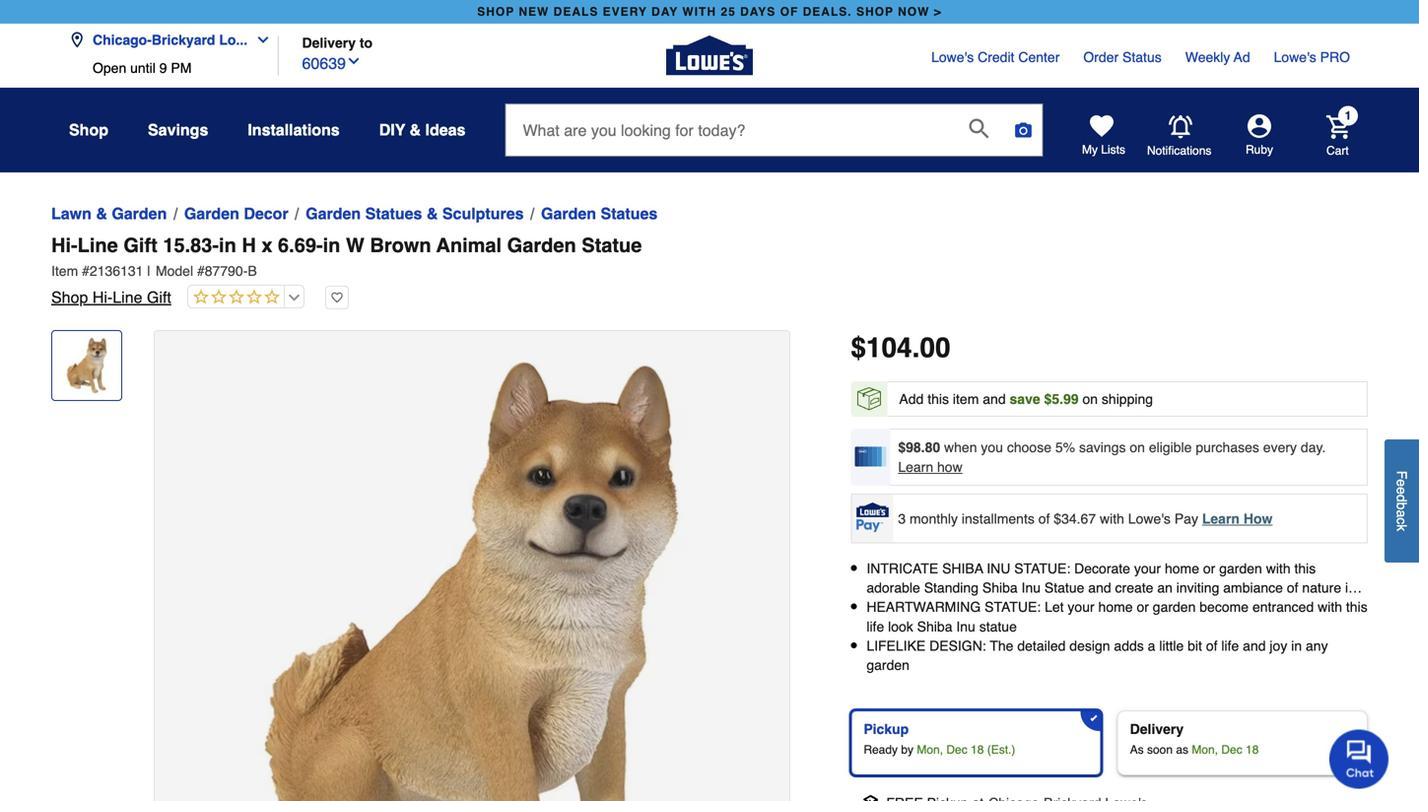 Task type: locate. For each thing, give the bounding box(es) containing it.
this right entranced
[[1346, 599, 1368, 615]]

with for become
[[1318, 599, 1343, 615]]

heart outline image
[[325, 286, 349, 309]]

dec left (est.)
[[947, 743, 968, 757]]

lowe's pro
[[1274, 49, 1350, 65]]

0 horizontal spatial statues
[[365, 205, 422, 223]]

1 statues from the left
[[365, 205, 422, 223]]

statue: up the statue at the bottom right of the page
[[985, 599, 1041, 615]]

statue: inside heartwarming statue: let your home or garden become entranced with this life look shiba inu statue lifelike design: the detailed design adds a little bit of life and  joy in any garden
[[985, 599, 1041, 615]]

0 vertical spatial learn
[[898, 459, 934, 475]]

0 vertical spatial life
[[867, 619, 884, 635]]

diy & ideas button
[[379, 112, 466, 148]]

lowe's left the pay
[[1128, 511, 1171, 527]]

on inside $98.80 when you choose 5% savings on eligible purchases every day. learn how
[[1130, 440, 1145, 455]]

shop left new
[[477, 5, 515, 19]]

1 vertical spatial hi-
[[92, 288, 113, 307]]

home down create
[[1099, 599, 1133, 615]]

delivery for to
[[302, 35, 356, 51]]

line inside the hi-line gift 15.83-in h x 6.69-in w brown animal garden statue item # 2136131 | model # 87790-b
[[78, 234, 118, 257]]

diy
[[379, 121, 405, 139]]

1 horizontal spatial chevron down image
[[346, 53, 362, 69]]

garden down an
[[1153, 599, 1196, 615]]

0 vertical spatial inu
[[1022, 580, 1041, 596]]

1 horizontal spatial inu
[[1022, 580, 1041, 596]]

or
[[1203, 561, 1216, 577], [1137, 599, 1149, 615]]

and down decorate
[[1088, 580, 1111, 596]]

inu
[[1022, 580, 1041, 596], [956, 619, 976, 635]]

and
[[983, 391, 1006, 407], [1088, 580, 1111, 596], [1243, 638, 1266, 654]]

0 horizontal spatial shiba
[[917, 619, 953, 635]]

0 horizontal spatial and
[[983, 391, 1006, 407]]

60639 button
[[302, 50, 362, 75]]

this right add at the right of the page
[[928, 391, 949, 407]]

lowe's for lowe's pro
[[1274, 49, 1317, 65]]

2 horizontal spatial this
[[1346, 599, 1368, 615]]

on
[[1083, 391, 1098, 407], [1130, 440, 1145, 455]]

design:
[[930, 638, 986, 654]]

1 vertical spatial this
[[1295, 561, 1316, 577]]

of inside heartwarming statue: let your home or garden become entranced with this life look shiba inu statue lifelike design: the detailed design adds a little bit of life and  joy in any garden
[[1206, 638, 1218, 654]]

installations
[[248, 121, 340, 139]]

2 horizontal spatial garden
[[1219, 561, 1262, 577]]

0 horizontal spatial mon,
[[917, 743, 943, 757]]

inu inside heartwarming statue: let your home or garden become entranced with this life look shiba inu statue lifelike design: the detailed design adds a little bit of life and  joy in any garden
[[956, 619, 976, 635]]

1 horizontal spatial 18
[[1246, 743, 1259, 757]]

1 vertical spatial statue:
[[985, 599, 1041, 615]]

life right the "bit"
[[1222, 638, 1239, 654]]

1 vertical spatial learn
[[1202, 511, 1240, 527]]

0 horizontal spatial life
[[867, 619, 884, 635]]

2 shop from the left
[[857, 5, 894, 19]]

1 horizontal spatial statues
[[601, 205, 658, 223]]

statue
[[582, 234, 642, 257], [1045, 580, 1085, 596]]

of left $34.67
[[1039, 511, 1050, 527]]

option group
[[843, 703, 1376, 784]]

shop for shop
[[69, 121, 108, 139]]

1 vertical spatial chevron down image
[[346, 53, 362, 69]]

inu inside intricate shiba inu statue: decorate your home or garden with this adorable standing shiba inu statue and create an inviting ambiance of nature in your home
[[1022, 580, 1041, 596]]

lowe's left credit
[[932, 49, 974, 65]]

heartwarming statue: let your home or garden become entranced with this life look shiba inu statue lifelike design: the detailed design adds a little bit of life and  joy in any garden
[[867, 599, 1368, 673]]

shipping image
[[857, 387, 881, 411]]

1 horizontal spatial &
[[410, 121, 421, 139]]

chevron down image right brickyard
[[248, 32, 271, 48]]

shiba
[[983, 580, 1018, 596], [917, 619, 953, 635]]

shiba inside heartwarming statue: let your home or garden become entranced with this life look shiba inu statue lifelike design: the detailed design adds a little bit of life and  joy in any garden
[[917, 619, 953, 635]]

1 horizontal spatial with
[[1266, 561, 1291, 577]]

1 horizontal spatial #
[[197, 263, 205, 279]]

on for eligible
[[1130, 440, 1145, 455]]

zero stars image
[[188, 289, 280, 307]]

chevron down image inside 60639 button
[[346, 53, 362, 69]]

in left w
[[323, 234, 340, 257]]

60639
[[302, 54, 346, 72]]

as
[[1176, 743, 1189, 757]]

0 horizontal spatial #
[[82, 263, 90, 279]]

location image
[[69, 32, 85, 48]]

shiba down inu
[[983, 580, 1018, 596]]

line down 2136131
[[113, 288, 142, 307]]

learn inside $98.80 when you choose 5% savings on eligible purchases every day. learn how
[[898, 459, 934, 475]]

garden up |
[[112, 205, 167, 223]]

eligible
[[1149, 440, 1192, 455]]

# right model
[[197, 263, 205, 279]]

chat invite button image
[[1330, 729, 1390, 789]]

shiba down heartwarming
[[917, 619, 953, 635]]

2 vertical spatial with
[[1318, 599, 1343, 615]]

h
[[242, 234, 256, 257]]

with
[[1100, 511, 1125, 527], [1266, 561, 1291, 577], [1318, 599, 1343, 615]]

2 dec from the left
[[1222, 743, 1243, 757]]

installations button
[[248, 112, 340, 148]]

deals
[[554, 5, 599, 19]]

None search field
[[505, 103, 1043, 172]]

2 horizontal spatial lowe's
[[1274, 49, 1317, 65]]

chevron down image down "to"
[[346, 53, 362, 69]]

1 vertical spatial life
[[1222, 638, 1239, 654]]

line up 2136131
[[78, 234, 118, 257]]

chevron down image
[[248, 32, 271, 48], [346, 53, 362, 69]]

0 horizontal spatial with
[[1100, 511, 1125, 527]]

this up nature
[[1295, 561, 1316, 577]]

pickup image
[[863, 795, 879, 801]]

of
[[1039, 511, 1050, 527], [1287, 580, 1299, 596], [1206, 638, 1218, 654]]

this for heartwarming statue: let your home or garden become entranced with this life look shiba inu statue lifelike design: the detailed design adds a little bit of life and  joy in any garden
[[1346, 599, 1368, 615]]

hi-line gift 15.83-in h x 6.69-in w brown animal garden statue item # 2136131 | model # 87790-b
[[51, 234, 642, 279]]

lowe's home improvement notification center image
[[1169, 115, 1193, 139]]

in
[[219, 234, 236, 257], [323, 234, 340, 257], [1345, 580, 1356, 596], [1291, 638, 1302, 654]]

with right $34.67
[[1100, 511, 1125, 527]]

garden statues & sculptures
[[306, 205, 524, 223]]

mon, right by
[[917, 743, 943, 757]]

1 vertical spatial garden
[[1153, 599, 1196, 615]]

& inside button
[[410, 121, 421, 139]]

with down nature
[[1318, 599, 1343, 615]]

1 vertical spatial a
[[1148, 638, 1156, 654]]

2 mon, from the left
[[1192, 743, 1218, 757]]

1 vertical spatial with
[[1266, 561, 1291, 577]]

# right item
[[82, 263, 90, 279]]

1 horizontal spatial a
[[1394, 510, 1410, 518]]

1 vertical spatial shop
[[51, 288, 88, 307]]

with inside heartwarming statue: let your home or garden become entranced with this life look shiba inu statue lifelike design: the detailed design adds a little bit of life and  joy in any garden
[[1318, 599, 1343, 615]]

hi-line gift  #87790-b image
[[155, 331, 790, 801]]

hi-line gift  #87790-b - thumbnail image
[[56, 335, 117, 396]]

delivery to
[[302, 35, 373, 51]]

lawn & garden
[[51, 205, 167, 223]]

0 vertical spatial with
[[1100, 511, 1125, 527]]

0 vertical spatial shop
[[69, 121, 108, 139]]

this
[[928, 391, 949, 407], [1295, 561, 1316, 577], [1346, 599, 1368, 615]]

this inside intricate shiba inu statue: decorate your home or garden with this adorable standing shiba inu statue and create an inviting ambiance of nature in your home
[[1295, 561, 1316, 577]]

my
[[1082, 143, 1098, 157]]

0 vertical spatial or
[[1203, 561, 1216, 577]]

0 vertical spatial statue:
[[1014, 561, 1071, 577]]

learn
[[898, 459, 934, 475], [1202, 511, 1240, 527]]

a inside "button"
[[1394, 510, 1410, 518]]

0 horizontal spatial &
[[96, 205, 107, 223]]

shiba for look
[[917, 619, 953, 635]]

6.69-
[[278, 234, 323, 257]]

0 horizontal spatial dec
[[947, 743, 968, 757]]

0 horizontal spatial on
[[1083, 391, 1098, 407]]

1 e from the top
[[1394, 479, 1410, 487]]

a inside heartwarming statue: let your home or garden become entranced with this life look shiba inu statue lifelike design: the detailed design adds a little bit of life and  joy in any garden
[[1148, 638, 1156, 654]]

garden inside intricate shiba inu statue: decorate your home or garden with this adorable standing shiba inu statue and create an inviting ambiance of nature in your home
[[1219, 561, 1262, 577]]

garden up the 'ambiance'
[[1219, 561, 1262, 577]]

1 horizontal spatial and
[[1088, 580, 1111, 596]]

0 horizontal spatial a
[[1148, 638, 1156, 654]]

$
[[851, 332, 866, 364]]

a left little
[[1148, 638, 1156, 654]]

of up entranced
[[1287, 580, 1299, 596]]

shop down open
[[69, 121, 108, 139]]

0 horizontal spatial learn
[[898, 459, 934, 475]]

1 horizontal spatial shiba
[[983, 580, 1018, 596]]

1 horizontal spatial or
[[1203, 561, 1216, 577]]

garden
[[112, 205, 167, 223], [184, 205, 239, 223], [306, 205, 361, 223], [541, 205, 596, 223], [507, 234, 576, 257]]

and right 'item'
[[983, 391, 1006, 407]]

1 vertical spatial and
[[1088, 580, 1111, 596]]

garden decor
[[184, 205, 288, 223]]

decorate
[[1075, 561, 1131, 577]]

with up the 'ambiance'
[[1266, 561, 1291, 577]]

inu up design:
[[956, 619, 976, 635]]

1 vertical spatial on
[[1130, 440, 1145, 455]]

lists
[[1101, 143, 1126, 157]]

a up the k
[[1394, 510, 1410, 518]]

in right joy
[[1291, 638, 1302, 654]]

lo...
[[219, 32, 248, 48]]

look
[[888, 619, 914, 635]]

inviting
[[1177, 580, 1220, 596]]

2 horizontal spatial your
[[1134, 561, 1161, 577]]

mon, right as
[[1192, 743, 1218, 757]]

0 horizontal spatial your
[[867, 599, 894, 615]]

hi- down 2136131
[[92, 288, 113, 307]]

garden statues link
[[541, 202, 658, 226]]

2 vertical spatial garden
[[867, 657, 910, 673]]

day.
[[1301, 440, 1326, 455]]

dec inside pickup ready by mon, dec 18 (est.)
[[947, 743, 968, 757]]

or inside intricate shiba inu statue: decorate your home or garden with this adorable standing shiba inu statue and create an inviting ambiance of nature in your home
[[1203, 561, 1216, 577]]

garden down lifelike
[[867, 657, 910, 673]]

intricate shiba inu statue: decorate your home or garden with this adorable standing shiba inu statue and create an inviting ambiance of nature in your home
[[867, 561, 1356, 615]]

animal
[[436, 234, 502, 257]]

$ 104 . 00
[[851, 332, 951, 364]]

in inside intricate shiba inu statue: decorate your home or garden with this adorable standing shiba inu statue and create an inviting ambiance of nature in your home
[[1345, 580, 1356, 596]]

1 horizontal spatial on
[[1130, 440, 1145, 455]]

2 horizontal spatial home
[[1165, 561, 1200, 577]]

gift down |
[[147, 288, 171, 307]]

2 horizontal spatial and
[[1243, 638, 1266, 654]]

garden right sculptures
[[541, 205, 596, 223]]

x
[[262, 234, 273, 257]]

0 vertical spatial chevron down image
[[248, 32, 271, 48]]

0 horizontal spatial inu
[[956, 619, 976, 635]]

inu for statue
[[1022, 580, 1041, 596]]

1 horizontal spatial hi-
[[92, 288, 113, 307]]

e up d
[[1394, 479, 1410, 487]]

1 dec from the left
[[947, 743, 968, 757]]

1
[[1345, 109, 1352, 123]]

0 horizontal spatial shop
[[477, 5, 515, 19]]

1 horizontal spatial this
[[1295, 561, 1316, 577]]

d
[[1394, 495, 1410, 502]]

1 horizontal spatial statue
[[1045, 580, 1085, 596]]

1 horizontal spatial your
[[1068, 599, 1095, 615]]

2 vertical spatial this
[[1346, 599, 1368, 615]]

in right nature
[[1345, 580, 1356, 596]]

your down the adorable
[[867, 599, 894, 615]]

& right lawn
[[96, 205, 107, 223]]

0 vertical spatial statue
[[582, 234, 642, 257]]

weekly ad link
[[1185, 47, 1250, 67]]

of right the "bit"
[[1206, 638, 1218, 654]]

on right $5.99
[[1083, 391, 1098, 407]]

hi-
[[51, 234, 78, 257], [92, 288, 113, 307]]

weekly
[[1185, 49, 1230, 65]]

3 monthly installments of $34.67 with lowe's pay learn how
[[898, 511, 1273, 527]]

chicago-brickyard lo...
[[93, 32, 248, 48]]

18 right as
[[1246, 743, 1259, 757]]

statue inside intricate shiba inu statue: decorate your home or garden with this adorable standing shiba inu statue and create an inviting ambiance of nature in your home
[[1045, 580, 1085, 596]]

2 vertical spatial and
[[1243, 638, 1266, 654]]

2 statues from the left
[[601, 205, 658, 223]]

1 vertical spatial or
[[1137, 599, 1149, 615]]

1 18 from the left
[[971, 743, 984, 757]]

0 vertical spatial hi-
[[51, 234, 78, 257]]

$98.80 when you choose 5% savings on eligible purchases every day. learn how
[[898, 440, 1326, 475]]

how
[[1244, 511, 1273, 527]]

on for shipping
[[1083, 391, 1098, 407]]

& right the diy
[[410, 121, 421, 139]]

weekly ad
[[1185, 49, 1250, 65]]

1 vertical spatial inu
[[956, 619, 976, 635]]

on left eligible
[[1130, 440, 1145, 455]]

statues for garden statues
[[601, 205, 658, 223]]

0 vertical spatial on
[[1083, 391, 1098, 407]]

gift up |
[[124, 234, 157, 257]]

1 horizontal spatial home
[[1099, 599, 1133, 615]]

lowe's home improvement lists image
[[1090, 114, 1114, 138]]

home up inviting
[[1165, 561, 1200, 577]]

1 horizontal spatial learn
[[1202, 511, 1240, 527]]

a
[[1394, 510, 1410, 518], [1148, 638, 1156, 654]]

f e e d b a c k button
[[1385, 439, 1419, 563]]

delivery for as
[[1130, 722, 1184, 737]]

15.83-
[[163, 234, 219, 257]]

dec
[[947, 743, 968, 757], [1222, 743, 1243, 757]]

shop left now
[[857, 5, 894, 19]]

this for intricate shiba inu statue: decorate your home or garden with this adorable standing shiba inu statue and create an inviting ambiance of nature in your home
[[1295, 561, 1316, 577]]

shiba for standing
[[983, 580, 1018, 596]]

or down create
[[1137, 599, 1149, 615]]

home up 'look' in the right bottom of the page
[[897, 599, 932, 615]]

1 mon, from the left
[[917, 743, 943, 757]]

0 horizontal spatial delivery
[[302, 35, 356, 51]]

f e e d b a c k
[[1394, 471, 1410, 531]]

adds
[[1114, 638, 1144, 654]]

0 horizontal spatial 18
[[971, 743, 984, 757]]

25
[[721, 5, 736, 19]]

2 vertical spatial of
[[1206, 638, 1218, 654]]

your right the let
[[1068, 599, 1095, 615]]

2 horizontal spatial &
[[427, 205, 438, 223]]

& for lawn
[[96, 205, 107, 223]]

item
[[953, 391, 979, 407]]

shiba inside intricate shiba inu statue: decorate your home or garden with this adorable standing shiba inu statue and create an inviting ambiance of nature in your home
[[983, 580, 1018, 596]]

1 horizontal spatial life
[[1222, 638, 1239, 654]]

of
[[780, 5, 799, 19]]

day
[[652, 5, 678, 19]]

garden down garden statues link
[[507, 234, 576, 257]]

nature
[[1302, 580, 1342, 596]]

hi- up item
[[51, 234, 78, 257]]

shop for shop hi-line gift
[[51, 288, 88, 307]]

0 vertical spatial of
[[1039, 511, 1050, 527]]

garden up 15.83-
[[184, 205, 239, 223]]

0 horizontal spatial statue
[[582, 234, 642, 257]]

order
[[1084, 49, 1119, 65]]

0 vertical spatial a
[[1394, 510, 1410, 518]]

0 vertical spatial gift
[[124, 234, 157, 257]]

this inside heartwarming statue: let your home or garden become entranced with this life look shiba inu statue lifelike design: the detailed design adds a little bit of life and  joy in any garden
[[1346, 599, 1368, 615]]

delivery up soon
[[1130, 722, 1184, 737]]

learn how button
[[898, 457, 963, 477]]

shop down item
[[51, 288, 88, 307]]

statue up the let
[[1045, 580, 1085, 596]]

2 18 from the left
[[1246, 743, 1259, 757]]

your up create
[[1134, 561, 1161, 577]]

|
[[147, 263, 151, 279]]

1 vertical spatial delivery
[[1130, 722, 1184, 737]]

1 horizontal spatial mon,
[[1192, 743, 1218, 757]]

entranced
[[1253, 599, 1314, 615]]

learn down $98.80
[[898, 459, 934, 475]]

0 vertical spatial line
[[78, 234, 118, 257]]

1 horizontal spatial of
[[1206, 638, 1218, 654]]

1 vertical spatial shiba
[[917, 619, 953, 635]]

garden up w
[[306, 205, 361, 223]]

gift inside the hi-line gift 15.83-in h x 6.69-in w brown animal garden statue item # 2136131 | model # 87790-b
[[124, 234, 157, 257]]

shop
[[69, 121, 108, 139], [51, 288, 88, 307]]

2 horizontal spatial with
[[1318, 599, 1343, 615]]

shop
[[477, 5, 515, 19], [857, 5, 894, 19]]

18
[[971, 743, 984, 757], [1246, 743, 1259, 757]]

e up b
[[1394, 487, 1410, 495]]

18 left (est.)
[[971, 743, 984, 757]]

0 horizontal spatial or
[[1137, 599, 1149, 615]]

statue down garden statues link
[[582, 234, 642, 257]]

learn right the pay
[[1202, 511, 1240, 527]]

any
[[1306, 638, 1328, 654]]

18 inside pickup ready by mon, dec 18 (est.)
[[971, 743, 984, 757]]

statue: up the let
[[1014, 561, 1071, 577]]

garden inside "link"
[[112, 205, 167, 223]]

& up brown
[[427, 205, 438, 223]]

delivery up 60639
[[302, 35, 356, 51]]

little
[[1159, 638, 1184, 654]]

0 vertical spatial garden
[[1219, 561, 1262, 577]]

& inside "link"
[[96, 205, 107, 223]]

dec right as
[[1222, 743, 1243, 757]]

or up inviting
[[1203, 561, 1216, 577]]

1 vertical spatial statue
[[1045, 580, 1085, 596]]

delivery inside delivery as soon as mon, dec 18
[[1130, 722, 1184, 737]]

0 horizontal spatial hi-
[[51, 234, 78, 257]]

with inside intricate shiba inu statue: decorate your home or garden with this adorable standing shiba inu statue and create an inviting ambiance of nature in your home
[[1266, 561, 1291, 577]]

1 horizontal spatial shop
[[857, 5, 894, 19]]

0 horizontal spatial lowe's
[[932, 49, 974, 65]]

b
[[1394, 502, 1410, 510]]

0 horizontal spatial garden
[[867, 657, 910, 673]]

gift
[[124, 234, 157, 257], [147, 288, 171, 307]]

and left joy
[[1243, 638, 1266, 654]]

2 horizontal spatial of
[[1287, 580, 1299, 596]]

lowe's left pro on the top
[[1274, 49, 1317, 65]]

inu up detailed at the bottom right
[[1022, 580, 1041, 596]]

life left 'look' in the right bottom of the page
[[867, 619, 884, 635]]

item number 2 1 3 6 1 3 1 and model number 8 7 7 9 0 - b element
[[51, 261, 1368, 281]]

1 vertical spatial of
[[1287, 580, 1299, 596]]

1 horizontal spatial dec
[[1222, 743, 1243, 757]]



Task type: vqa. For each thing, say whether or not it's contained in the screenshot.
'$'
yes



Task type: describe. For each thing, give the bounding box(es) containing it.
savings
[[1079, 440, 1126, 455]]

w
[[346, 234, 365, 257]]

chicago-
[[93, 32, 152, 48]]

monthly
[[910, 511, 958, 527]]

lowe's home improvement cart image
[[1327, 115, 1350, 139]]

search image
[[969, 119, 989, 138]]

brown
[[370, 234, 431, 257]]

savings button
[[148, 112, 208, 148]]

lowe's pro link
[[1274, 47, 1350, 67]]

18 inside delivery as soon as mon, dec 18
[[1246, 743, 1259, 757]]

item
[[51, 263, 78, 279]]

1 vertical spatial gift
[[147, 288, 171, 307]]

1 horizontal spatial lowe's
[[1128, 511, 1171, 527]]

ambiance
[[1223, 580, 1283, 596]]

0 vertical spatial this
[[928, 391, 949, 407]]

installments
[[962, 511, 1035, 527]]

garden for garden decor
[[184, 205, 239, 223]]

as
[[1130, 743, 1144, 757]]

lowe's credit center
[[932, 49, 1060, 65]]

garden for garden statues
[[541, 205, 596, 223]]

$5.99
[[1044, 391, 1079, 407]]

b
[[248, 263, 257, 279]]

every
[[603, 5, 647, 19]]

the
[[990, 638, 1014, 654]]

or inside heartwarming statue: let your home or garden become entranced with this life look shiba inu statue lifelike design: the detailed design adds a little bit of life and  joy in any garden
[[1137, 599, 1149, 615]]

deals.
[[803, 5, 852, 19]]

0 horizontal spatial chevron down image
[[248, 32, 271, 48]]

104
[[866, 332, 912, 364]]

f
[[1394, 471, 1410, 479]]

adorable
[[867, 580, 920, 596]]

camera image
[[1014, 120, 1033, 140]]

1 shop from the left
[[477, 5, 515, 19]]

bit
[[1188, 638, 1202, 654]]

00
[[920, 332, 951, 364]]

cart
[[1327, 144, 1349, 157]]

statues for garden statues & sculptures
[[365, 205, 422, 223]]

and inside heartwarming statue: let your home or garden become entranced with this life look shiba inu statue lifelike design: the detailed design adds a little bit of life and  joy in any garden
[[1243, 638, 1266, 654]]

0 horizontal spatial home
[[897, 599, 932, 615]]

2 # from the left
[[197, 263, 205, 279]]

to
[[360, 35, 373, 51]]

heartwarming
[[867, 599, 981, 615]]

pay
[[1175, 511, 1199, 527]]

1 # from the left
[[82, 263, 90, 279]]

1 vertical spatial line
[[113, 288, 142, 307]]

by
[[901, 743, 914, 757]]

an
[[1157, 580, 1173, 596]]

pickup
[[864, 722, 909, 737]]

joy
[[1270, 638, 1288, 654]]

garden for garden statues & sculptures
[[306, 205, 361, 223]]

shop hi-line gift
[[51, 288, 171, 307]]

chicago-brickyard lo... button
[[69, 20, 279, 60]]

lowes pay logo image
[[853, 503, 892, 532]]

brickyard
[[152, 32, 215, 48]]

(est.)
[[987, 743, 1016, 757]]

soon
[[1147, 743, 1173, 757]]

pro
[[1320, 49, 1350, 65]]

3
[[898, 511, 906, 527]]

design
[[1070, 638, 1110, 654]]

shop button
[[69, 112, 108, 148]]

9
[[159, 60, 167, 76]]

until
[[130, 60, 156, 76]]

lowe's for lowe's credit center
[[932, 49, 974, 65]]

home inside heartwarming statue: let your home or garden become entranced with this life look shiba inu statue lifelike design: the detailed design adds a little bit of life and  joy in any garden
[[1099, 599, 1133, 615]]

order status link
[[1084, 47, 1162, 67]]

statue: inside intricate shiba inu statue: decorate your home or garden with this adorable standing shiba inu statue and create an inviting ambiance of nature in your home
[[1014, 561, 1071, 577]]

$98.80
[[898, 440, 940, 455]]

delivery as soon as mon, dec 18
[[1130, 722, 1259, 757]]

ad
[[1234, 49, 1250, 65]]

of inside intricate shiba inu statue: decorate your home or garden with this adorable standing shiba inu statue and create an inviting ambiance of nature in your home
[[1287, 580, 1299, 596]]

& for diy
[[410, 121, 421, 139]]

shop new deals every day with 25 days of deals. shop now > link
[[473, 0, 946, 24]]

in left h
[[219, 234, 236, 257]]

in inside heartwarming statue: let your home or garden become entranced with this life look shiba inu statue lifelike design: the detailed design adds a little bit of life and  joy in any garden
[[1291, 638, 1302, 654]]

option group containing pickup
[[843, 703, 1376, 784]]

Search Query text field
[[506, 104, 954, 156]]

notifications
[[1147, 144, 1212, 157]]

ready
[[864, 743, 898, 757]]

mon, inside pickup ready by mon, dec 18 (est.)
[[917, 743, 943, 757]]

2 e from the top
[[1394, 487, 1410, 495]]

days
[[740, 5, 776, 19]]

statue inside the hi-line gift 15.83-in h x 6.69-in w brown animal garden statue item # 2136131 | model # 87790-b
[[582, 234, 642, 257]]

k
[[1394, 524, 1410, 531]]

sculptures
[[442, 205, 524, 223]]

learn how link
[[1202, 511, 1273, 527]]

dec inside delivery as soon as mon, dec 18
[[1222, 743, 1243, 757]]

how
[[937, 459, 963, 475]]

pickup ready by mon, dec 18 (est.)
[[864, 722, 1016, 757]]

inu for statue
[[956, 619, 976, 635]]

with for or
[[1266, 561, 1291, 577]]

lawn & garden link
[[51, 202, 167, 226]]

ruby
[[1246, 143, 1273, 157]]

my lists link
[[1082, 114, 1126, 158]]

every
[[1263, 440, 1297, 455]]

1 horizontal spatial garden
[[1153, 599, 1196, 615]]

credit
[[978, 49, 1015, 65]]

garden statues & sculptures link
[[306, 202, 524, 226]]

choose
[[1007, 440, 1052, 455]]

shipping
[[1102, 391, 1153, 407]]

intricate
[[867, 561, 939, 577]]

shiba
[[942, 561, 983, 577]]

save
[[1010, 391, 1041, 407]]

0 vertical spatial and
[[983, 391, 1006, 407]]

decor
[[244, 205, 288, 223]]

pm
[[171, 60, 192, 76]]

lowe's home improvement logo image
[[666, 12, 753, 99]]

hi- inside the hi-line gift 15.83-in h x 6.69-in w brown animal garden statue item # 2136131 | model # 87790-b
[[51, 234, 78, 257]]

center
[[1019, 49, 1060, 65]]

ideas
[[425, 121, 466, 139]]

and inside intricate shiba inu statue: decorate your home or garden with this adorable standing shiba inu statue and create an inviting ambiance of nature in your home
[[1088, 580, 1111, 596]]

garden inside the hi-line gift 15.83-in h x 6.69-in w brown animal garden statue item # 2136131 | model # 87790-b
[[507, 234, 576, 257]]

mon, inside delivery as soon as mon, dec 18
[[1192, 743, 1218, 757]]

add
[[899, 391, 924, 407]]

model
[[156, 263, 193, 279]]

c
[[1394, 518, 1410, 524]]

inu
[[987, 561, 1011, 577]]

your inside heartwarming statue: let your home or garden become entranced with this life look shiba inu statue lifelike design: the detailed design adds a little bit of life and  joy in any garden
[[1068, 599, 1095, 615]]



